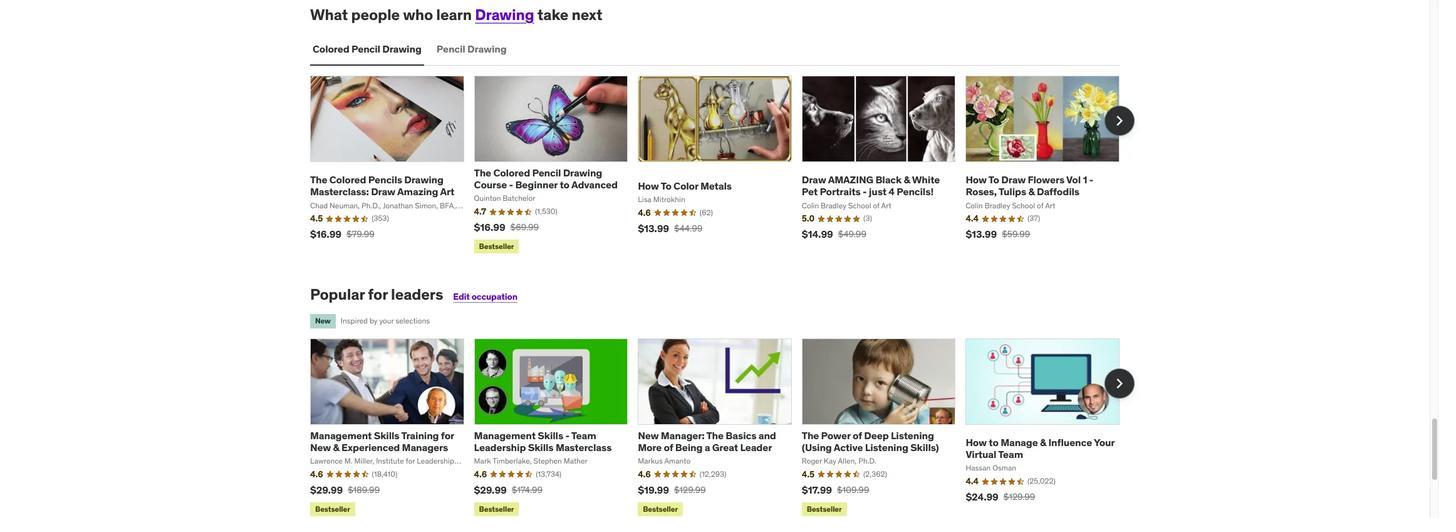 Task type: locate. For each thing, give the bounding box(es) containing it.
of inside the power of deep listening (using active listening skills)
[[853, 430, 862, 442]]

1 horizontal spatial to
[[989, 437, 999, 449]]

next
[[572, 5, 602, 25]]

draw
[[802, 174, 826, 186], [1001, 174, 1026, 186], [371, 186, 395, 198]]

1 vertical spatial for
[[441, 430, 454, 442]]

how left manage at right
[[966, 437, 987, 449]]

0 horizontal spatial to
[[560, 179, 569, 191]]

new down popular
[[315, 317, 331, 326]]

drawing right pencils
[[404, 174, 443, 186]]

drawing up "pencil drawing"
[[475, 5, 534, 25]]

1 management from the left
[[310, 430, 372, 442]]

draw inside the colored pencils drawing masterclass: draw amazing art
[[371, 186, 395, 198]]

new inside management skills training for new & experienced managers
[[310, 442, 331, 454]]

for up by
[[368, 285, 388, 305]]

2 horizontal spatial draw
[[1001, 174, 1026, 186]]

how for how to manage & influence your virtual team
[[966, 437, 987, 449]]

colored pencil drawing
[[313, 43, 422, 55]]

the inside the colored pencils drawing masterclass: draw amazing art
[[310, 174, 327, 186]]

0 vertical spatial carousel element
[[310, 76, 1135, 257]]

1 horizontal spatial team
[[998, 449, 1023, 461]]

roses,
[[966, 186, 997, 198]]

2 carousel element from the top
[[310, 339, 1135, 519]]

how to color metals
[[638, 180, 732, 192]]

more
[[638, 442, 662, 454]]

of
[[853, 430, 862, 442], [664, 442, 673, 454]]

color
[[674, 180, 698, 192]]

colored inside colored pencil drawing button
[[313, 43, 349, 55]]

pencil left advanced
[[532, 167, 561, 179]]

skills for masterclass
[[538, 430, 563, 442]]

new for new manager: the basics and more of being a great leader
[[638, 430, 659, 442]]

active
[[834, 442, 863, 454]]

colored for the colored pencils drawing masterclass: draw amazing art
[[329, 174, 366, 186]]

occupation
[[472, 292, 517, 303]]

1 next image from the top
[[1110, 111, 1130, 131]]

edit occupation button
[[453, 292, 517, 303]]

0 vertical spatial next image
[[1110, 111, 1130, 131]]

1 horizontal spatial draw
[[802, 174, 826, 186]]

new
[[315, 317, 331, 326], [638, 430, 659, 442], [310, 442, 331, 454]]

new left experienced
[[310, 442, 331, 454]]

a
[[705, 442, 710, 454]]

1 horizontal spatial of
[[853, 430, 862, 442]]

1 vertical spatial carousel element
[[310, 339, 1135, 519]]

team
[[571, 430, 596, 442], [998, 449, 1023, 461]]

how left tulips on the top
[[966, 174, 987, 186]]

4
[[889, 186, 895, 198]]

how to color metals link
[[638, 180, 732, 192]]

& right manage at right
[[1040, 437, 1046, 449]]

new inside new manager: the basics and more of being a great leader
[[638, 430, 659, 442]]

how inside how to manage & influence your virtual team
[[966, 437, 987, 449]]

drawing right the beginner
[[563, 167, 602, 179]]

1 carousel element from the top
[[310, 76, 1135, 257]]

management inside management skills training for new & experienced managers
[[310, 430, 372, 442]]

0 horizontal spatial management
[[310, 430, 372, 442]]

0 vertical spatial team
[[571, 430, 596, 442]]

& right black
[[904, 174, 910, 186]]

manager:
[[661, 430, 705, 442]]

new left manager:
[[638, 430, 659, 442]]

how
[[966, 174, 987, 186], [638, 180, 659, 192], [966, 437, 987, 449]]

2 horizontal spatial pencil
[[532, 167, 561, 179]]

the colored pencil drawing course - beginner to advanced
[[474, 167, 618, 191]]

of inside new manager: the basics and more of being a great leader
[[664, 442, 673, 454]]

how left color
[[638, 180, 659, 192]]

to
[[989, 174, 999, 186], [661, 180, 671, 192]]

pencil down people
[[351, 43, 380, 55]]

1 horizontal spatial to
[[989, 174, 999, 186]]

colored inside the colored pencil drawing course - beginner to advanced
[[493, 167, 530, 179]]

amazing
[[828, 174, 873, 186]]

carousel element containing management skills training for new & experienced managers
[[310, 339, 1135, 519]]

pencil
[[351, 43, 380, 55], [437, 43, 465, 55], [532, 167, 561, 179]]

the inside the power of deep listening (using active listening skills)
[[802, 430, 819, 442]]

drawing down the who
[[382, 43, 422, 55]]

drawing link
[[475, 5, 534, 25]]

pencil drawing button
[[434, 34, 509, 65]]

edit
[[453, 292, 470, 303]]

leadership
[[474, 442, 526, 454]]

how for how to color metals
[[638, 180, 659, 192]]

pencil inside the colored pencil drawing course - beginner to advanced
[[532, 167, 561, 179]]

draw inside draw amazing black & white pet portraits - just 4 pencils!
[[802, 174, 826, 186]]

pencil down learn
[[437, 43, 465, 55]]

the
[[474, 167, 491, 179], [310, 174, 327, 186], [706, 430, 724, 442], [802, 430, 819, 442]]

how for how to draw flowers vol 1 - roses, tulips & daffodils
[[966, 174, 987, 186]]

to for draw
[[989, 174, 999, 186]]

the inside the colored pencil drawing course - beginner to advanced
[[474, 167, 491, 179]]

management
[[310, 430, 372, 442], [474, 430, 536, 442]]

carousel element containing the colored pencil drawing course - beginner to advanced
[[310, 76, 1135, 257]]

1 vertical spatial team
[[998, 449, 1023, 461]]

to right the beginner
[[560, 179, 569, 191]]

0 horizontal spatial draw
[[371, 186, 395, 198]]

1 horizontal spatial management
[[474, 430, 536, 442]]

draw amazing black & white pet portraits - just 4 pencils!
[[802, 174, 940, 198]]

selections
[[396, 316, 430, 326]]

to left flowers
[[989, 174, 999, 186]]

drawing
[[475, 5, 534, 25], [382, 43, 422, 55], [467, 43, 507, 55], [563, 167, 602, 179], [404, 174, 443, 186]]

-
[[1089, 174, 1093, 186], [509, 179, 513, 191], [863, 186, 867, 198], [565, 430, 569, 442]]

2 management from the left
[[474, 430, 536, 442]]

to left color
[[661, 180, 671, 192]]

to
[[560, 179, 569, 191], [989, 437, 999, 449]]

to left manage at right
[[989, 437, 999, 449]]

next image
[[1110, 111, 1130, 131], [1110, 374, 1130, 394]]

&
[[904, 174, 910, 186], [1028, 186, 1035, 198], [1040, 437, 1046, 449], [333, 442, 339, 454]]

0 horizontal spatial pencil
[[351, 43, 380, 55]]

for right 'training'
[[441, 430, 454, 442]]

of right more
[[664, 442, 673, 454]]

to for color
[[661, 180, 671, 192]]

2 next image from the top
[[1110, 374, 1130, 394]]

new manager: the basics and more of being a great leader link
[[638, 430, 776, 454]]

new for new
[[315, 317, 331, 326]]

manage
[[1001, 437, 1038, 449]]

to inside the colored pencil drawing course - beginner to advanced
[[560, 179, 569, 191]]

management for skills
[[474, 430, 536, 442]]

the colored pencils drawing masterclass: draw amazing art
[[310, 174, 454, 198]]

the colored pencil drawing course - beginner to advanced link
[[474, 167, 618, 191]]

1 vertical spatial to
[[989, 437, 999, 449]]

draw inside 'how to draw flowers vol 1 - roses, tulips & daffodils'
[[1001, 174, 1026, 186]]

0 horizontal spatial of
[[664, 442, 673, 454]]

skills inside management skills training for new & experienced managers
[[374, 430, 399, 442]]

basics
[[726, 430, 756, 442]]

skills
[[374, 430, 399, 442], [538, 430, 563, 442], [528, 442, 554, 454]]

new manager: the basics and more of being a great leader
[[638, 430, 776, 454]]

carousel element
[[310, 76, 1135, 257], [310, 339, 1135, 519]]

vol
[[1066, 174, 1081, 186]]

management inside management skills - team leadership skills masterclass
[[474, 430, 536, 442]]

1 vertical spatial next image
[[1110, 374, 1130, 394]]

management skills training for new & experienced managers link
[[310, 430, 454, 454]]

experienced
[[342, 442, 400, 454]]

for
[[368, 285, 388, 305], [441, 430, 454, 442]]

0 vertical spatial for
[[368, 285, 388, 305]]

- inside 'how to draw flowers vol 1 - roses, tulips & daffodils'
[[1089, 174, 1093, 186]]

the colored pencils drawing masterclass: draw amazing art link
[[310, 174, 454, 198]]

0 vertical spatial to
[[560, 179, 569, 191]]

- inside management skills - team leadership skills masterclass
[[565, 430, 569, 442]]

colored inside the colored pencils drawing masterclass: draw amazing art
[[329, 174, 366, 186]]

& right tulips on the top
[[1028, 186, 1035, 198]]

1 horizontal spatial for
[[441, 430, 454, 442]]

0 horizontal spatial team
[[571, 430, 596, 442]]

inspired
[[341, 316, 368, 326]]

0 horizontal spatial to
[[661, 180, 671, 192]]

how to manage & influence your virtual team
[[966, 437, 1115, 461]]

how inside 'how to draw flowers vol 1 - roses, tulips & daffodils'
[[966, 174, 987, 186]]

team inside how to manage & influence your virtual team
[[998, 449, 1023, 461]]

drawing inside the colored pencil drawing course - beginner to advanced
[[563, 167, 602, 179]]

inspired by your selections
[[341, 316, 430, 326]]

colored
[[313, 43, 349, 55], [493, 167, 530, 179], [329, 174, 366, 186]]

pet
[[802, 186, 818, 198]]

of left deep
[[853, 430, 862, 442]]

to inside 'how to draw flowers vol 1 - roses, tulips & daffodils'
[[989, 174, 999, 186]]

masterclass
[[556, 442, 612, 454]]

& left experienced
[[333, 442, 339, 454]]



Task type: describe. For each thing, give the bounding box(es) containing it.
power
[[821, 430, 851, 442]]

course
[[474, 179, 507, 191]]

influence
[[1048, 437, 1092, 449]]

- inside the colored pencil drawing course - beginner to advanced
[[509, 179, 513, 191]]

white
[[912, 174, 940, 186]]

& inside draw amazing black & white pet portraits - just 4 pencils!
[[904, 174, 910, 186]]

advanced
[[571, 179, 618, 191]]

how to draw flowers vol 1 - roses, tulips & daffodils link
[[966, 174, 1093, 198]]

management skills training for new & experienced managers
[[310, 430, 454, 454]]

how to draw flowers vol 1 - roses, tulips & daffodils
[[966, 174, 1093, 198]]

the power of deep listening (using active listening skills)
[[802, 430, 939, 454]]

1 horizontal spatial pencil
[[437, 43, 465, 55]]

the inside new manager: the basics and more of being a great leader
[[706, 430, 724, 442]]

management skills - team leadership skills masterclass link
[[474, 430, 612, 454]]

management for &
[[310, 430, 372, 442]]

leader
[[740, 442, 772, 454]]

virtual
[[966, 449, 996, 461]]

leaders
[[391, 285, 443, 305]]

black
[[876, 174, 902, 186]]

drawing down the drawing link
[[467, 43, 507, 55]]

great
[[712, 442, 738, 454]]

learn
[[436, 5, 472, 25]]

just
[[869, 186, 886, 198]]

the for the colored pencils drawing masterclass: draw amazing art
[[310, 174, 327, 186]]

what people who learn drawing take next
[[310, 5, 602, 25]]

masterclass:
[[310, 186, 369, 198]]

your
[[1094, 437, 1115, 449]]

being
[[675, 442, 703, 454]]

drawing inside the colored pencils drawing masterclass: draw amazing art
[[404, 174, 443, 186]]

popular for leaders
[[310, 285, 443, 305]]

draw amazing black & white pet portraits - just 4 pencils! link
[[802, 174, 940, 198]]

pencils
[[368, 174, 402, 186]]

team inside management skills - team leadership skills masterclass
[[571, 430, 596, 442]]

your
[[379, 316, 394, 326]]

how to manage & influence your virtual team link
[[966, 437, 1115, 461]]

managers
[[402, 442, 448, 454]]

to inside how to manage & influence your virtual team
[[989, 437, 999, 449]]

deep
[[864, 430, 889, 442]]

who
[[403, 5, 433, 25]]

metals
[[700, 180, 732, 192]]

the power of deep listening (using active listening skills) link
[[802, 430, 939, 454]]

skills)
[[910, 442, 939, 454]]

management skills - team leadership skills masterclass
[[474, 430, 612, 454]]

0 horizontal spatial for
[[368, 285, 388, 305]]

& inside 'how to draw flowers vol 1 - roses, tulips & daffodils'
[[1028, 186, 1035, 198]]

the for the colored pencil drawing course - beginner to advanced
[[474, 167, 491, 179]]

pencils!
[[897, 186, 934, 198]]

flowers
[[1028, 174, 1065, 186]]

edit occupation
[[453, 292, 517, 303]]

1
[[1083, 174, 1087, 186]]

the for the power of deep listening (using active listening skills)
[[802, 430, 819, 442]]

for inside management skills training for new & experienced managers
[[441, 430, 454, 442]]

training
[[401, 430, 439, 442]]

& inside how to manage & influence your virtual team
[[1040, 437, 1046, 449]]

what
[[310, 5, 348, 25]]

(using
[[802, 442, 832, 454]]

& inside management skills training for new & experienced managers
[[333, 442, 339, 454]]

by
[[370, 316, 378, 326]]

tulips
[[999, 186, 1026, 198]]

colored pencil drawing button
[[310, 34, 424, 65]]

skills for experienced
[[374, 430, 399, 442]]

listening left skills)
[[865, 442, 908, 454]]

- inside draw amazing black & white pet portraits - just 4 pencils!
[[863, 186, 867, 198]]

next image for how to manage & influence your virtual team
[[1110, 374, 1130, 394]]

popular
[[310, 285, 365, 305]]

daffodils
[[1037, 186, 1080, 198]]

next image for how to draw flowers vol 1 - roses, tulips & daffodils
[[1110, 111, 1130, 131]]

amazing
[[397, 186, 438, 198]]

people
[[351, 5, 400, 25]]

colored for the colored pencil drawing course - beginner to advanced
[[493, 167, 530, 179]]

take
[[537, 5, 568, 25]]

beginner
[[515, 179, 558, 191]]

and
[[759, 430, 776, 442]]

pencil drawing
[[437, 43, 507, 55]]

listening right deep
[[891, 430, 934, 442]]

art
[[440, 186, 454, 198]]

portraits
[[820, 186, 861, 198]]



Task type: vqa. For each thing, say whether or not it's contained in the screenshot.
"to" inside the How to Manage & Influence Your Virtual Team
yes



